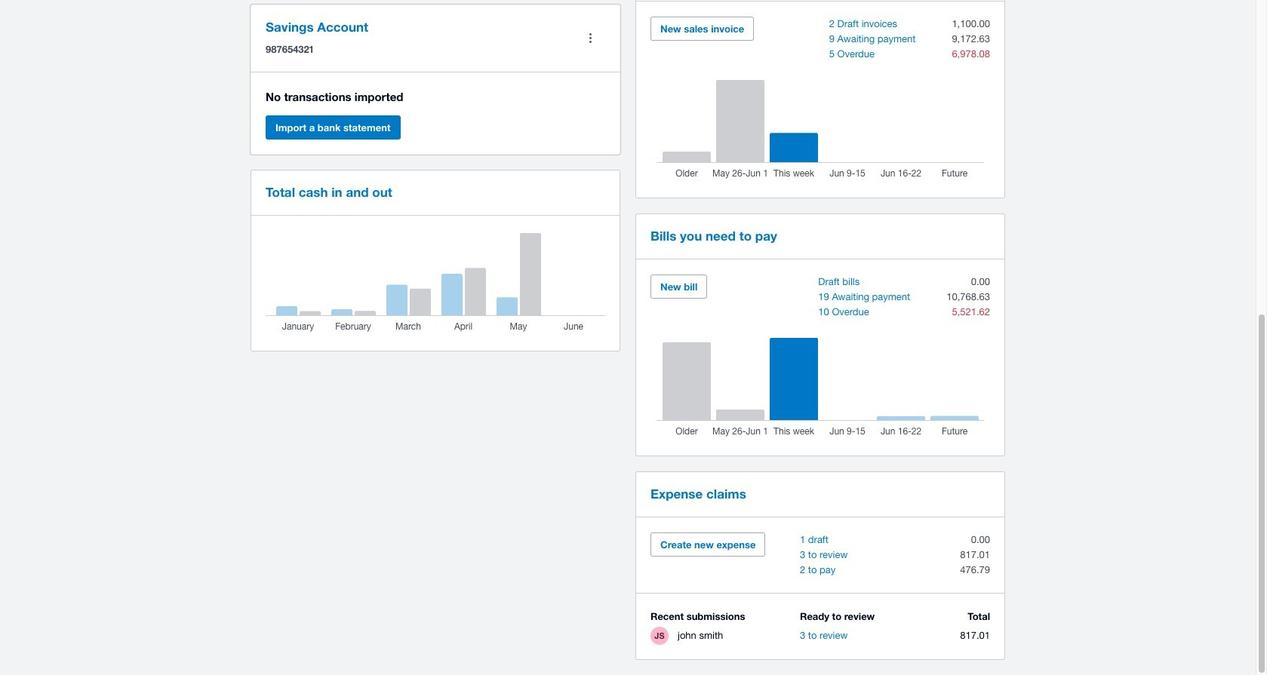 Task type: describe. For each thing, give the bounding box(es) containing it.
manage menu toggle image
[[575, 23, 606, 53]]

drafts total $0.00 element
[[972, 535, 991, 546]]

expenses summary element
[[776, 533, 991, 578]]



Task type: locate. For each thing, give the bounding box(es) containing it.
review total $817.01 element
[[961, 550, 991, 561]]

pay total $476.79 element
[[961, 565, 991, 576]]



Task type: vqa. For each thing, say whether or not it's contained in the screenshot.
LC
no



